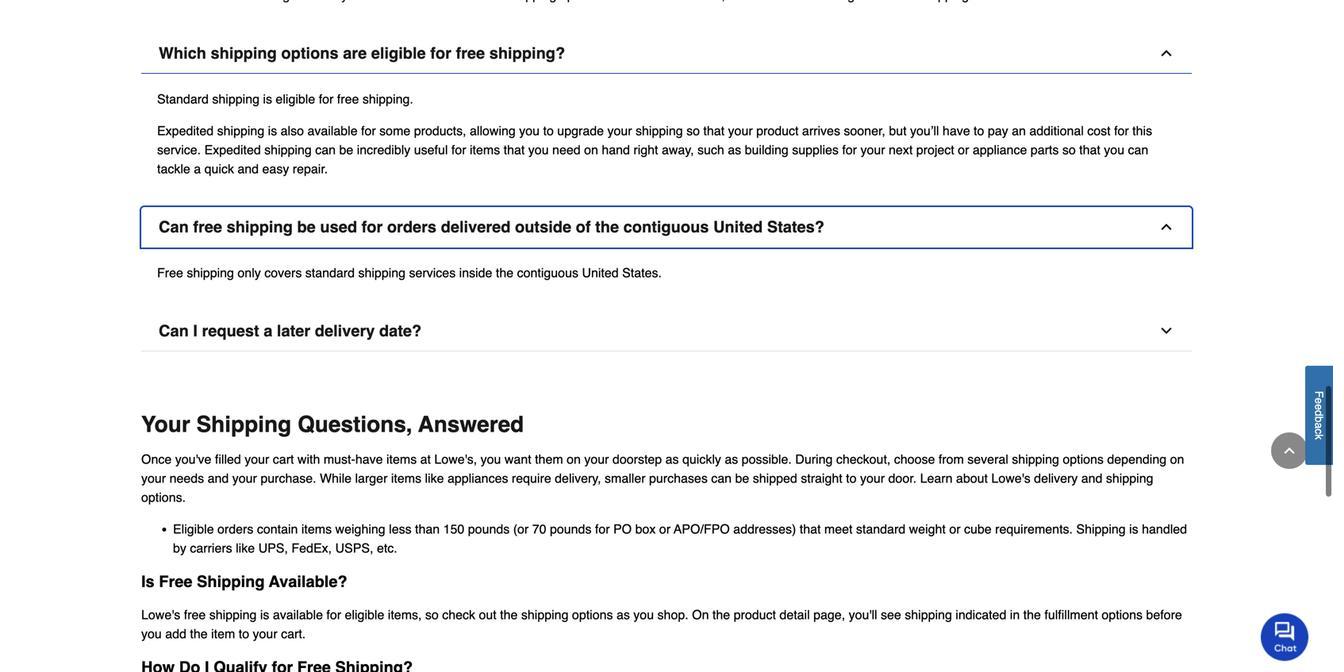 Task type: locate. For each thing, give the bounding box(es) containing it.
options inside button
[[281, 44, 339, 62]]

available inside expedited shipping is also available for some products, allowing you to upgrade your shipping so that your product arrives sooner, but you'll have to pay an additional cost for this service. expedited shipping can be incredibly useful for items that you need on hand right away, such as building supplies for your next project or appliance parts so that you can tackle a quick and easy repair.
[[308, 123, 358, 138]]

and
[[238, 161, 259, 176], [208, 471, 229, 486], [1082, 471, 1103, 486]]

f e e d b a c k button
[[1306, 366, 1334, 465]]

shipping up item
[[209, 608, 257, 622]]

1 vertical spatial shipping
[[1077, 522, 1126, 537]]

questions,
[[298, 412, 413, 437]]

lowe's free shipping is available for eligible items, so check out the shipping options as you shop. on the product detail page, you'll see shipping indicated in the fulfillment options before you add the item to your cart.
[[141, 608, 1183, 641]]

0 horizontal spatial standard
[[305, 265, 355, 280]]

need
[[553, 142, 581, 157]]

0 vertical spatial be
[[339, 142, 353, 157]]

1 horizontal spatial standard
[[857, 522, 906, 537]]

as up purchases
[[666, 452, 679, 467]]

0 horizontal spatial pounds
[[468, 522, 510, 537]]

e up d
[[1314, 398, 1326, 404]]

repair.
[[293, 161, 328, 176]]

1 vertical spatial be
[[297, 218, 316, 236]]

only
[[238, 265, 261, 280]]

product left detail
[[734, 608, 776, 622]]

be down possible. on the right of page
[[736, 471, 750, 486]]

as right such
[[728, 142, 742, 157]]

and inside expedited shipping is also available for some products, allowing you to upgrade your shipping so that your product arrives sooner, but you'll have to pay an additional cost for this service. expedited shipping can be incredibly useful for items that you need on hand right away, such as building supplies for your next project or appliance parts so that you can tackle a quick and easy repair.
[[238, 161, 259, 176]]

less
[[389, 522, 412, 537]]

free right is
[[159, 573, 193, 591]]

1 horizontal spatial like
[[425, 471, 444, 486]]

that
[[704, 123, 725, 138], [504, 142, 525, 157], [1080, 142, 1101, 157], [800, 522, 821, 537]]

1 horizontal spatial united
[[714, 218, 763, 236]]

shipping up right
[[636, 123, 683, 138]]

1 vertical spatial standard
[[857, 522, 906, 537]]

your down sooner,
[[861, 142, 886, 157]]

0 vertical spatial united
[[714, 218, 763, 236]]

items down at
[[391, 471, 422, 486]]

pounds left (or
[[468, 522, 510, 537]]

0 vertical spatial contiguous
[[624, 218, 709, 236]]

that down cost
[[1080, 142, 1101, 157]]

chevron down image
[[1159, 323, 1175, 339]]

scroll to top element
[[1272, 433, 1308, 469]]

1 vertical spatial can
[[159, 322, 189, 340]]

larger
[[355, 471, 388, 486]]

your down once
[[141, 471, 166, 486]]

can up repair.
[[315, 142, 336, 157]]

doorstep
[[613, 452, 662, 467]]

you up appliances at the left bottom
[[481, 452, 501, 467]]

0 horizontal spatial united
[[582, 265, 619, 280]]

1 vertical spatial united
[[582, 265, 619, 280]]

ups,
[[258, 541, 288, 556]]

orders up the free shipping only covers standard shipping services inside the contiguous united states.
[[387, 218, 437, 236]]

to down checkout,
[[846, 471, 857, 486]]

1 vertical spatial contiguous
[[517, 265, 579, 280]]

delivery right later
[[315, 322, 375, 340]]

chevron up image inside can free shipping be used for orders delivered outside of the contiguous united states? button
[[1159, 219, 1175, 235]]

available for is
[[273, 608, 323, 622]]

is free shipping available?
[[141, 573, 348, 591]]

free left only
[[157, 265, 183, 280]]

lowe's down several
[[992, 471, 1031, 486]]

have
[[943, 123, 971, 138], [356, 452, 383, 467]]

1 can from the top
[[159, 218, 189, 236]]

parts
[[1031, 142, 1059, 157]]

smaller
[[605, 471, 646, 486]]

a inside expedited shipping is also available for some products, allowing you to upgrade your shipping so that your product arrives sooner, but you'll have to pay an additional cost for this service. expedited shipping can be incredibly useful for items that you need on hand right away, such as building supplies for your next project or appliance parts so that you can tackle a quick and easy repair.
[[194, 161, 201, 176]]

you left add
[[141, 627, 162, 641]]

available up cart.
[[273, 608, 323, 622]]

the right on
[[713, 608, 731, 622]]

can
[[315, 142, 336, 157], [1129, 142, 1149, 157], [712, 471, 732, 486]]

2 vertical spatial a
[[1314, 423, 1326, 429]]

free down quick at the left of page
[[193, 218, 222, 236]]

a up 'k'
[[1314, 423, 1326, 429]]

possible.
[[742, 452, 792, 467]]

can for can free shipping be used for orders delivered outside of the contiguous united states?
[[159, 218, 189, 236]]

shipping left only
[[187, 265, 234, 280]]

2 horizontal spatial on
[[1171, 452, 1185, 467]]

0 vertical spatial lowe's
[[992, 471, 1031, 486]]

the
[[596, 218, 619, 236], [496, 265, 514, 280], [500, 608, 518, 622], [713, 608, 731, 622], [1024, 608, 1042, 622], [190, 627, 208, 641]]

as inside lowe's free shipping is available for eligible items, so check out the shipping options as you shop. on the product detail page, you'll see shipping indicated in the fulfillment options before you add the item to your cart.
[[617, 608, 630, 622]]

or inside expedited shipping is also available for some products, allowing you to upgrade your shipping so that your product arrives sooner, but you'll have to pay an additional cost for this service. expedited shipping can be incredibly useful for items that you need on hand right away, such as building supplies for your next project or appliance parts so that you can tackle a quick and easy repair.
[[958, 142, 970, 157]]

quick
[[204, 161, 234, 176]]

a left quick at the left of page
[[194, 161, 201, 176]]

2 vertical spatial chevron up image
[[1282, 443, 1298, 459]]

0 horizontal spatial a
[[194, 161, 201, 176]]

service.
[[157, 142, 201, 157]]

(or
[[513, 522, 529, 537]]

that down allowing
[[504, 142, 525, 157]]

your
[[608, 123, 632, 138], [728, 123, 753, 138], [861, 142, 886, 157], [245, 452, 269, 467], [585, 452, 609, 467], [141, 471, 166, 486], [232, 471, 257, 486], [861, 471, 885, 486], [253, 627, 278, 641]]

be inside once you've filled your cart with must-have items at lowe's, you want them on your doorstep as quickly as possible. during checkout, choose from several shipping options depending on your needs and your purchase. while larger items like appliances require delivery, smaller purchases can be shipped straight to your door. learn about lowe's delivery and shipping options.
[[736, 471, 750, 486]]

as left shop.
[[617, 608, 630, 622]]

for down "products,"
[[452, 142, 466, 157]]

like inside once you've filled your cart with must-have items at lowe's, you want them on your doorstep as quickly as possible. during checkout, choose from several shipping options depending on your needs and your purchase. while larger items like appliances require delivery, smaller purchases can be shipped straight to your door. learn about lowe's delivery and shipping options.
[[425, 471, 444, 486]]

0 horizontal spatial lowe's
[[141, 608, 180, 622]]

items up the fedex,
[[302, 522, 332, 537]]

have up larger
[[356, 452, 383, 467]]

useful
[[414, 142, 448, 157]]

so up away,
[[687, 123, 700, 138]]

2 vertical spatial eligible
[[345, 608, 385, 622]]

shipping right out
[[521, 608, 569, 622]]

e
[[1314, 398, 1326, 404], [1314, 404, 1326, 410]]

that left meet
[[800, 522, 821, 537]]

can down tackle
[[159, 218, 189, 236]]

your up building at the right of page
[[728, 123, 753, 138]]

also
[[281, 123, 304, 138]]

at
[[420, 452, 431, 467]]

can
[[159, 218, 189, 236], [159, 322, 189, 340]]

you
[[519, 123, 540, 138], [529, 142, 549, 157], [1105, 142, 1125, 157], [481, 452, 501, 467], [634, 608, 654, 622], [141, 627, 162, 641]]

1 vertical spatial so
[[1063, 142, 1076, 157]]

box
[[636, 522, 656, 537]]

before
[[1147, 608, 1183, 622]]

for up "products,"
[[430, 44, 452, 62]]

delivery up requirements.
[[1035, 471, 1078, 486]]

additional
[[1030, 123, 1084, 138]]

as
[[728, 142, 742, 157], [666, 452, 679, 467], [725, 452, 739, 467], [617, 608, 630, 622]]

is inside expedited shipping is also available for some products, allowing you to upgrade your shipping so that your product arrives sooner, but you'll have to pay an additional cost for this service. expedited shipping can be incredibly useful for items that you need on hand right away, such as building supplies for your next project or appliance parts so that you can tackle a quick and easy repair.
[[268, 123, 277, 138]]

chevron up image inside scroll to top element
[[1282, 443, 1298, 459]]

for down sooner,
[[843, 142, 857, 157]]

2 vertical spatial be
[[736, 471, 750, 486]]

2 horizontal spatial a
[[1314, 423, 1326, 429]]

1 horizontal spatial have
[[943, 123, 971, 138]]

free up add
[[184, 608, 206, 622]]

on right depending
[[1171, 452, 1185, 467]]

2 vertical spatial so
[[425, 608, 439, 622]]

contiguous up the states.
[[624, 218, 709, 236]]

1 horizontal spatial pounds
[[550, 522, 592, 537]]

the right of on the left
[[596, 218, 619, 236]]

1 horizontal spatial lowe's
[[992, 471, 1031, 486]]

available inside lowe's free shipping is available for eligible items, so check out the shipping options as you shop. on the product detail page, you'll see shipping indicated in the fulfillment options before you add the item to your cart.
[[273, 608, 323, 622]]

for inside lowe's free shipping is available for eligible items, so check out the shipping options as you shop. on the product detail page, you'll see shipping indicated in the fulfillment options before you add the item to your cart.
[[327, 608, 341, 622]]

such
[[698, 142, 725, 157]]

standard down 'used'
[[305, 265, 355, 280]]

available?
[[269, 573, 348, 591]]

2 can from the top
[[159, 322, 189, 340]]

or right "project"
[[958, 142, 970, 157]]

e up the b
[[1314, 404, 1326, 410]]

or right "box"
[[660, 522, 671, 537]]

can down this
[[1129, 142, 1149, 157]]

shipping up quick at the left of page
[[217, 123, 265, 138]]

to left pay
[[974, 123, 985, 138]]

must-
[[324, 452, 356, 467]]

be left the incredibly
[[339, 142, 353, 157]]

0 horizontal spatial have
[[356, 452, 383, 467]]

date?
[[379, 322, 422, 340]]

1 horizontal spatial orders
[[387, 218, 437, 236]]

eligible right are
[[371, 44, 426, 62]]

so left check
[[425, 608, 439, 622]]

like
[[425, 471, 444, 486], [236, 541, 255, 556]]

can i request a later delivery date? button
[[141, 311, 1192, 352]]

is down is free shipping available?
[[260, 608, 269, 622]]

the right the in
[[1024, 608, 1042, 622]]

expedited up service.
[[157, 123, 214, 138]]

for
[[430, 44, 452, 62], [319, 92, 334, 106], [361, 123, 376, 138], [1115, 123, 1130, 138], [452, 142, 466, 157], [843, 142, 857, 157], [362, 218, 383, 236], [595, 522, 610, 537], [327, 608, 341, 622]]

for inside eligible orders contain items weighing less than 150 pounds (or 70 pounds for po box or apo/fpo addresses) that meet standard weight or cube requirements. shipping is handled by carriers like ups, fedex, usps, etc.
[[595, 522, 610, 537]]

0 horizontal spatial like
[[236, 541, 255, 556]]

shipping
[[196, 412, 292, 437], [1077, 522, 1126, 537], [197, 573, 265, 591]]

1 horizontal spatial a
[[264, 322, 273, 340]]

1 vertical spatial free
[[159, 573, 193, 591]]

1 vertical spatial orders
[[218, 522, 254, 537]]

some
[[380, 123, 411, 138]]

you down cost
[[1105, 142, 1125, 157]]

lowe's inside lowe's free shipping is available for eligible items, so check out the shipping options as you shop. on the product detail page, you'll see shipping indicated in the fulfillment options before you add the item to your cart.
[[141, 608, 180, 622]]

in
[[1010, 608, 1020, 622]]

0 horizontal spatial delivery
[[315, 322, 375, 340]]

chevron up image inside which shipping options are eligible for free shipping? button
[[1159, 45, 1175, 61]]

you left shop.
[[634, 608, 654, 622]]

united left states?
[[714, 218, 763, 236]]

items down allowing
[[470, 142, 500, 157]]

free
[[157, 265, 183, 280], [159, 573, 193, 591]]

have inside expedited shipping is also available for some products, allowing you to upgrade your shipping so that your product arrives sooner, but you'll have to pay an additional cost for this service. expedited shipping can be incredibly useful for items that you need on hand right away, such as building supplies for your next project or appliance parts so that you can tackle a quick and easy repair.
[[943, 123, 971, 138]]

so down additional
[[1063, 142, 1076, 157]]

your down filled
[[232, 471, 257, 486]]

addresses)
[[734, 522, 797, 537]]

contiguous
[[624, 218, 709, 236], [517, 265, 579, 280]]

1 horizontal spatial on
[[584, 142, 599, 157]]

be inside button
[[297, 218, 316, 236]]

1 horizontal spatial delivery
[[1035, 471, 1078, 486]]

for right 'used'
[[362, 218, 383, 236]]

is
[[263, 92, 272, 106], [268, 123, 277, 138], [1130, 522, 1139, 537], [260, 608, 269, 622]]

1 vertical spatial delivery
[[1035, 471, 1078, 486]]

0 vertical spatial a
[[194, 161, 201, 176]]

shop.
[[658, 608, 689, 622]]

appliance
[[973, 142, 1028, 157]]

0 horizontal spatial orders
[[218, 522, 254, 537]]

you'll
[[849, 608, 878, 622]]

1 horizontal spatial be
[[339, 142, 353, 157]]

1 vertical spatial lowe's
[[141, 608, 180, 622]]

0 vertical spatial orders
[[387, 218, 437, 236]]

shipping down carriers
[[197, 573, 265, 591]]

for left po
[[595, 522, 610, 537]]

0 vertical spatial delivery
[[315, 322, 375, 340]]

2 vertical spatial shipping
[[197, 573, 265, 591]]

an
[[1012, 123, 1026, 138]]

1 vertical spatial available
[[273, 608, 323, 622]]

as right quickly
[[725, 452, 739, 467]]

which shipping options are eligible for free shipping? button
[[141, 33, 1192, 74]]

2 e from the top
[[1314, 404, 1326, 410]]

you left need
[[529, 142, 549, 157]]

1 vertical spatial chevron up image
[[1159, 219, 1175, 235]]

your down checkout,
[[861, 471, 885, 486]]

free inside lowe's free shipping is available for eligible items, so check out the shipping options as you shop. on the product detail page, you'll see shipping indicated in the fulfillment options before you add the item to your cart.
[[184, 608, 206, 622]]

you've
[[175, 452, 212, 467]]

free shipping only covers standard shipping services inside the contiguous united states.
[[157, 265, 662, 280]]

incredibly
[[357, 142, 411, 157]]

quickly
[[683, 452, 722, 467]]

united left the states.
[[582, 265, 619, 280]]

1 horizontal spatial contiguous
[[624, 218, 709, 236]]

contiguous down 'outside'
[[517, 265, 579, 280]]

0 vertical spatial free
[[157, 265, 183, 280]]

1 horizontal spatial and
[[238, 161, 259, 176]]

items
[[470, 142, 500, 157], [387, 452, 417, 467], [391, 471, 422, 486], [302, 522, 332, 537]]

a
[[194, 161, 201, 176], [264, 322, 273, 340], [1314, 423, 1326, 429]]

options inside once you've filled your cart with must-have items at lowe's, you want them on your doorstep as quickly as possible. during checkout, choose from several shipping options depending on your needs and your purchase. while larger items like appliances require delivery, smaller purchases can be shipped straight to your door. learn about lowe's delivery and shipping options.
[[1063, 452, 1104, 467]]

2 horizontal spatial be
[[736, 471, 750, 486]]

to right item
[[239, 627, 249, 641]]

1 vertical spatial have
[[356, 452, 383, 467]]

0 vertical spatial chevron up image
[[1159, 45, 1175, 61]]

0 vertical spatial available
[[308, 123, 358, 138]]

like down at
[[425, 471, 444, 486]]

chevron up image
[[1159, 45, 1175, 61], [1159, 219, 1175, 235], [1282, 443, 1298, 459]]

on down upgrade
[[584, 142, 599, 157]]

item
[[211, 627, 235, 641]]

for up the incredibly
[[361, 123, 376, 138]]

orders inside can free shipping be used for orders delivered outside of the contiguous united states? button
[[387, 218, 437, 236]]

cart.
[[281, 627, 306, 641]]

1 e from the top
[[1314, 398, 1326, 404]]

1 horizontal spatial can
[[712, 471, 732, 486]]

0 vertical spatial so
[[687, 123, 700, 138]]

eligible left "items,"
[[345, 608, 385, 622]]

0 vertical spatial like
[[425, 471, 444, 486]]

can inside once you've filled your cart with must-have items at lowe's, you want them on your doorstep as quickly as possible. during checkout, choose from several shipping options depending on your needs and your purchase. while larger items like appliances require delivery, smaller purchases can be shipped straight to your door. learn about lowe's delivery and shipping options.
[[712, 471, 732, 486]]

1 vertical spatial product
[[734, 608, 776, 622]]

0 vertical spatial product
[[757, 123, 799, 138]]

sooner,
[[844, 123, 886, 138]]

chat invite button image
[[1262, 613, 1310, 661]]

weighing
[[335, 522, 386, 537]]

available right also
[[308, 123, 358, 138]]

2 pounds from the left
[[550, 522, 592, 537]]

0 vertical spatial have
[[943, 123, 971, 138]]

building
[[745, 142, 789, 157]]

next
[[889, 142, 913, 157]]

standard right meet
[[857, 522, 906, 537]]

0 horizontal spatial so
[[425, 608, 439, 622]]

your left the cart
[[245, 452, 269, 467]]

with
[[298, 452, 320, 467]]

lowe's,
[[435, 452, 477, 467]]

from
[[939, 452, 964, 467]]

product
[[757, 123, 799, 138], [734, 608, 776, 622]]

is inside lowe's free shipping is available for eligible items, so check out the shipping options as you shop. on the product detail page, you'll see shipping indicated in the fulfillment options before you add the item to your cart.
[[260, 608, 269, 622]]

0 vertical spatial eligible
[[371, 44, 426, 62]]

have inside once you've filled your cart with must-have items at lowe's, you want them on your doorstep as quickly as possible. during checkout, choose from several shipping options depending on your needs and your purchase. while larger items like appliances require delivery, smaller purchases can be shipped straight to your door. learn about lowe's delivery and shipping options.
[[356, 452, 383, 467]]

0 horizontal spatial contiguous
[[517, 265, 579, 280]]

1 vertical spatial like
[[236, 541, 255, 556]]

a left later
[[264, 322, 273, 340]]

shipping down depending
[[1107, 471, 1154, 486]]

pounds
[[468, 522, 510, 537], [550, 522, 592, 537]]

the right out
[[500, 608, 518, 622]]

0 horizontal spatial be
[[297, 218, 316, 236]]

your up the delivery,
[[585, 452, 609, 467]]

eligible orders contain items weighing less than 150 pounds (or 70 pounds for po box or apo/fpo addresses) that meet standard weight or cube requirements. shipping is handled by carriers like ups, fedex, usps, etc.
[[173, 522, 1188, 556]]

1 vertical spatial a
[[264, 322, 273, 340]]

eligible inside button
[[371, 44, 426, 62]]

can left i
[[159, 322, 189, 340]]

for down available?
[[327, 608, 341, 622]]

is left handled
[[1130, 522, 1139, 537]]

to
[[543, 123, 554, 138], [974, 123, 985, 138], [846, 471, 857, 486], [239, 627, 249, 641]]

shipping left handled
[[1077, 522, 1126, 537]]

product up building at the right of page
[[757, 123, 799, 138]]

away,
[[662, 142, 694, 157]]

0 vertical spatial can
[[159, 218, 189, 236]]



Task type: describe. For each thing, give the bounding box(es) containing it.
delivery,
[[555, 471, 601, 486]]

purchase.
[[261, 471, 316, 486]]

b
[[1314, 417, 1326, 423]]

once
[[141, 452, 172, 467]]

1 horizontal spatial so
[[687, 123, 700, 138]]

standard shipping is eligible for free shipping.
[[157, 92, 414, 106]]

options.
[[141, 490, 186, 505]]

used
[[320, 218, 357, 236]]

chevron up image for can free shipping be used for orders delivered outside of the contiguous united states?
[[1159, 219, 1175, 235]]

can free shipping be used for orders delivered outside of the contiguous united states? button
[[141, 207, 1192, 248]]

require
[[512, 471, 552, 486]]

allowing
[[470, 123, 516, 138]]

which shipping options are eligible for free shipping?
[[159, 44, 565, 62]]

the right inside
[[496, 265, 514, 280]]

1 vertical spatial expedited
[[204, 142, 261, 157]]

fedex,
[[292, 541, 332, 556]]

checkout,
[[837, 452, 891, 467]]

on
[[692, 608, 709, 622]]

like inside eligible orders contain items weighing less than 150 pounds (or 70 pounds for po box or apo/fpo addresses) that meet standard weight or cube requirements. shipping is handled by carriers like ups, fedex, usps, etc.
[[236, 541, 255, 556]]

is
[[141, 573, 155, 591]]

united inside button
[[714, 218, 763, 236]]

that inside eligible orders contain items weighing less than 150 pounds (or 70 pounds for po box or apo/fpo addresses) that meet standard weight or cube requirements. shipping is handled by carriers like ups, fedex, usps, etc.
[[800, 522, 821, 537]]

contiguous inside button
[[624, 218, 709, 236]]

learn
[[921, 471, 953, 486]]

during
[[796, 452, 833, 467]]

lowe's inside once you've filled your cart with must-have items at lowe's, you want them on your doorstep as quickly as possible. during checkout, choose from several shipping options depending on your needs and your purchase. while larger items like appliances require delivery, smaller purchases can be shipped straight to your door. learn about lowe's delivery and shipping options.
[[992, 471, 1031, 486]]

chevron up image for which shipping options are eligible for free shipping?
[[1159, 45, 1175, 61]]

the right add
[[190, 627, 208, 641]]

covers
[[265, 265, 302, 280]]

states?
[[768, 218, 825, 236]]

free left shipping?
[[456, 44, 485, 62]]

your shipping questions, answered
[[141, 412, 524, 437]]

0 vertical spatial expedited
[[157, 123, 214, 138]]

can for can i request a later delivery date?
[[159, 322, 189, 340]]

cost
[[1088, 123, 1111, 138]]

to inside lowe's free shipping is available for eligible items, so check out the shipping options as you shop. on the product detail page, you'll see shipping indicated in the fulfillment options before you add the item to your cart.
[[239, 627, 249, 641]]

easy
[[262, 161, 289, 176]]

indicated
[[956, 608, 1007, 622]]

filled
[[215, 452, 241, 467]]

several
[[968, 452, 1009, 467]]

that up such
[[704, 123, 725, 138]]

shipping inside eligible orders contain items weighing less than 150 pounds (or 70 pounds for po box or apo/fpo addresses) that meet standard weight or cube requirements. shipping is handled by carriers like ups, fedex, usps, etc.
[[1077, 522, 1126, 537]]

outside
[[515, 218, 572, 236]]

is up easy
[[263, 92, 272, 106]]

to inside once you've filled your cart with must-have items at lowe's, you want them on your doorstep as quickly as possible. during checkout, choose from several shipping options depending on your needs and your purchase. while larger items like appliances require delivery, smaller purchases can be shipped straight to your door. learn about lowe's delivery and shipping options.
[[846, 471, 857, 486]]

delivered
[[441, 218, 511, 236]]

po
[[614, 522, 632, 537]]

door.
[[889, 471, 917, 486]]

shipping right standard
[[212, 92, 260, 106]]

supplies
[[792, 142, 839, 157]]

etc.
[[377, 541, 398, 556]]

0 vertical spatial shipping
[[196, 412, 292, 437]]

detail
[[780, 608, 810, 622]]

on inside expedited shipping is also available for some products, allowing you to upgrade your shipping so that your product arrives sooner, but you'll have to pay an additional cost for this service. expedited shipping can be incredibly useful for items that you need on hand right away, such as building supplies for your next project or appliance parts so that you can tackle a quick and easy repair.
[[584, 142, 599, 157]]

this
[[1133, 123, 1153, 138]]

cart
[[273, 452, 294, 467]]

c
[[1314, 429, 1326, 435]]

cube
[[965, 522, 992, 537]]

items,
[[388, 608, 422, 622]]

free left shipping.
[[337, 92, 359, 106]]

by
[[173, 541, 186, 556]]

is inside eligible orders contain items weighing less than 150 pounds (or 70 pounds for po box or apo/fpo addresses) that meet standard weight or cube requirements. shipping is handled by carriers like ups, fedex, usps, etc.
[[1130, 522, 1139, 537]]

0 vertical spatial standard
[[305, 265, 355, 280]]

be inside expedited shipping is also available for some products, allowing you to upgrade your shipping so that your product arrives sooner, but you'll have to pay an additional cost for this service. expedited shipping can be incredibly useful for items that you need on hand right away, such as building supplies for your next project or appliance parts so that you can tackle a quick and easy repair.
[[339, 142, 353, 157]]

f
[[1314, 391, 1326, 398]]

see
[[881, 608, 902, 622]]

1 vertical spatial eligible
[[276, 92, 315, 106]]

request
[[202, 322, 259, 340]]

for left this
[[1115, 123, 1130, 138]]

which
[[159, 44, 206, 62]]

but
[[889, 123, 907, 138]]

arrives
[[803, 123, 841, 138]]

hand
[[602, 142, 630, 157]]

you inside once you've filled your cart with must-have items at lowe's, you want them on your doorstep as quickly as possible. during checkout, choose from several shipping options depending on your needs and your purchase. while larger items like appliances require delivery, smaller purchases can be shipped straight to your door. learn about lowe's delivery and shipping options.
[[481, 452, 501, 467]]

right
[[634, 142, 659, 157]]

check
[[442, 608, 476, 622]]

states.
[[623, 265, 662, 280]]

or left cube
[[950, 522, 961, 537]]

services
[[409, 265, 456, 280]]

delivery inside once you've filled your cart with must-have items at lowe's, you want them on your doorstep as quickly as possible. during checkout, choose from several shipping options depending on your needs and your purchase. while larger items like appliances require delivery, smaller purchases can be shipped straight to your door. learn about lowe's delivery and shipping options.
[[1035, 471, 1078, 486]]

2 horizontal spatial and
[[1082, 471, 1103, 486]]

your
[[141, 412, 190, 437]]

eligible
[[173, 522, 214, 537]]

handled
[[1143, 522, 1188, 537]]

of
[[576, 218, 591, 236]]

tackle
[[157, 161, 190, 176]]

k
[[1314, 435, 1326, 440]]

out
[[479, 608, 497, 622]]

shipping?
[[490, 44, 565, 62]]

1 pounds from the left
[[468, 522, 510, 537]]

to up need
[[543, 123, 554, 138]]

0 horizontal spatial on
[[567, 452, 581, 467]]

items left at
[[387, 452, 417, 467]]

2 horizontal spatial can
[[1129, 142, 1149, 157]]

usps,
[[335, 541, 374, 556]]

so inside lowe's free shipping is available for eligible items, so check out the shipping options as you shop. on the product detail page, you'll see shipping indicated in the fulfillment options before you add the item to your cart.
[[425, 608, 439, 622]]

eligible inside lowe's free shipping is available for eligible items, so check out the shipping options as you shop. on the product detail page, you'll see shipping indicated in the fulfillment options before you add the item to your cart.
[[345, 608, 385, 622]]

standard inside eligible orders contain items weighing less than 150 pounds (or 70 pounds for po box or apo/fpo addresses) that meet standard weight or cube requirements. shipping is handled by carriers like ups, fedex, usps, etc.
[[857, 522, 906, 537]]

while
[[320, 471, 352, 486]]

the inside button
[[596, 218, 619, 236]]

product inside expedited shipping is also available for some products, allowing you to upgrade your shipping so that your product arrives sooner, but you'll have to pay an additional cost for this service. expedited shipping can be incredibly useful for items that you need on hand right away, such as building supplies for your next project or appliance parts so that you can tackle a quick and easy repair.
[[757, 123, 799, 138]]

straight
[[801, 471, 843, 486]]

later
[[277, 322, 311, 340]]

f e e d b a c k
[[1314, 391, 1326, 440]]

inside
[[459, 265, 493, 280]]

depending
[[1108, 452, 1167, 467]]

items inside eligible orders contain items weighing less than 150 pounds (or 70 pounds for po box or apo/fpo addresses) that meet standard weight or cube requirements. shipping is handled by carriers like ups, fedex, usps, etc.
[[302, 522, 332, 537]]

0 horizontal spatial and
[[208, 471, 229, 486]]

for down which shipping options are eligible for free shipping? at the left top of page
[[319, 92, 334, 106]]

meet
[[825, 522, 853, 537]]

can i request a later delivery date?
[[159, 322, 422, 340]]

fulfillment
[[1045, 608, 1099, 622]]

2 horizontal spatial so
[[1063, 142, 1076, 157]]

0 horizontal spatial can
[[315, 142, 336, 157]]

available for also
[[308, 123, 358, 138]]

shipped
[[753, 471, 798, 486]]

70
[[532, 522, 547, 537]]

shipping.
[[363, 92, 414, 106]]

shipping right several
[[1012, 452, 1060, 467]]

shipping left services
[[358, 265, 406, 280]]

product inside lowe's free shipping is available for eligible items, so check out the shipping options as you shop. on the product detail page, you'll see shipping indicated in the fulfillment options before you add the item to your cart.
[[734, 608, 776, 622]]

add
[[165, 627, 187, 641]]

your inside lowe's free shipping is available for eligible items, so check out the shipping options as you shop. on the product detail page, you'll see shipping indicated in the fulfillment options before you add the item to your cart.
[[253, 627, 278, 641]]

shipping right which
[[211, 44, 277, 62]]

them
[[535, 452, 563, 467]]

i
[[193, 322, 198, 340]]

your up hand
[[608, 123, 632, 138]]

shipping up only
[[227, 218, 293, 236]]

can free shipping be used for orders delivered outside of the contiguous united states?
[[159, 218, 825, 236]]

answered
[[418, 412, 524, 437]]

expedited shipping is also available for some products, allowing you to upgrade your shipping so that your product arrives sooner, but you'll have to pay an additional cost for this service. expedited shipping can be incredibly useful for items that you need on hand right away, such as building supplies for your next project or appliance parts so that you can tackle a quick and easy repair.
[[157, 123, 1153, 176]]

you right allowing
[[519, 123, 540, 138]]

items inside expedited shipping is also available for some products, allowing you to upgrade your shipping so that your product arrives sooner, but you'll have to pay an additional cost for this service. expedited shipping can be incredibly useful for items that you need on hand right away, such as building supplies for your next project or appliance parts so that you can tackle a quick and easy repair.
[[470, 142, 500, 157]]

purchases
[[649, 471, 708, 486]]

pay
[[988, 123, 1009, 138]]

shipping right see
[[905, 608, 953, 622]]

shipping down also
[[265, 142, 312, 157]]

orders inside eligible orders contain items weighing less than 150 pounds (or 70 pounds for po box or apo/fpo addresses) that meet standard weight or cube requirements. shipping is handled by carriers like ups, fedex, usps, etc.
[[218, 522, 254, 537]]

delivery inside button
[[315, 322, 375, 340]]

as inside expedited shipping is also available for some products, allowing you to upgrade your shipping so that your product arrives sooner, but you'll have to pay an additional cost for this service. expedited shipping can be incredibly useful for items that you need on hand right away, such as building supplies for your next project or appliance parts so that you can tackle a quick and easy repair.
[[728, 142, 742, 157]]

d
[[1314, 410, 1326, 417]]



Task type: vqa. For each thing, say whether or not it's contained in the screenshot.
the 'Sniffer
no



